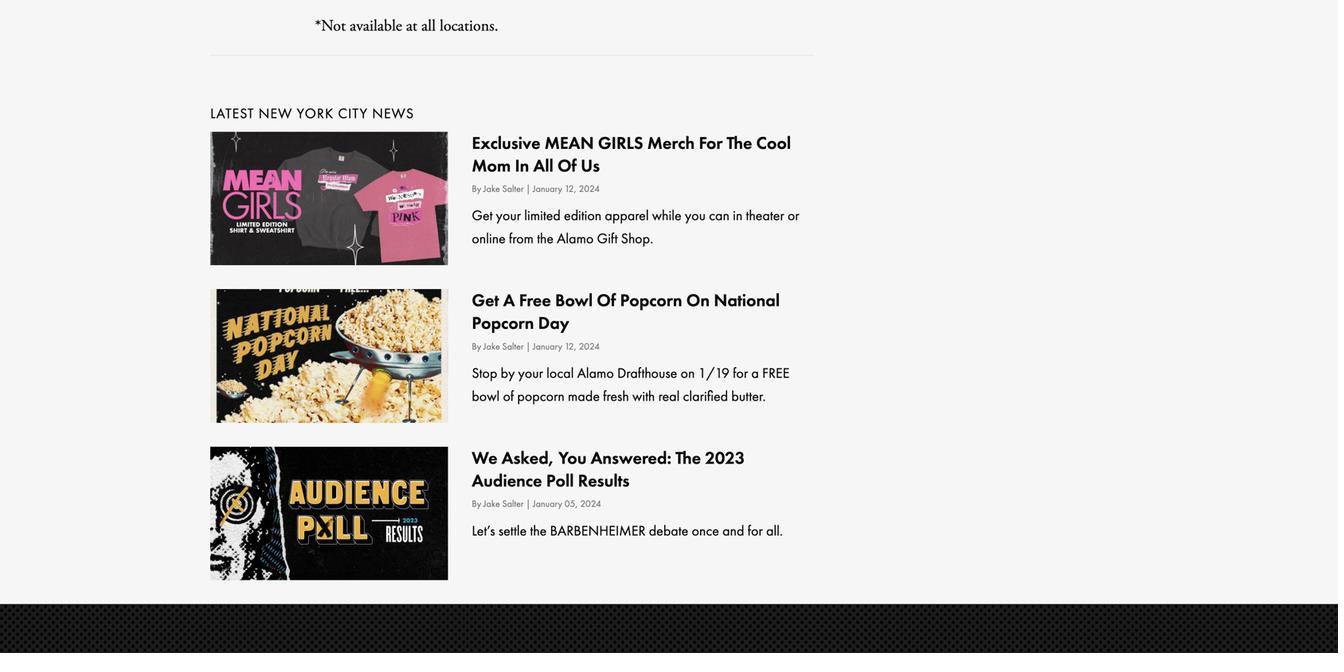Task type: locate. For each thing, give the bounding box(es) containing it.
1 vertical spatial january
[[533, 340, 562, 352]]

1 | from the top
[[526, 182, 531, 195]]

let's
[[472, 522, 495, 540]]

2 get from the top
[[472, 289, 499, 311]]

for left all.
[[748, 522, 763, 540]]

1 salter from the top
[[502, 182, 524, 195]]

we asked, you answered: the 2023 audience poll results link
[[472, 447, 745, 492]]

2023
[[705, 447, 745, 469]]

january down day
[[533, 340, 562, 352]]

0 vertical spatial by
[[472, 182, 481, 195]]

of
[[503, 387, 514, 405]]

0 vertical spatial salter
[[502, 182, 524, 195]]

made
[[568, 387, 600, 405]]

3 | from the top
[[526, 497, 531, 510]]

limited
[[524, 206, 561, 225]]

jake inside exclusive mean girls merch for the cool mom in all of us by jake salter | january 12, 2024
[[484, 182, 500, 195]]

3 january from the top
[[533, 497, 562, 510]]

alamo up made
[[577, 364, 614, 382]]

mom
[[472, 154, 511, 177]]

butter.
[[731, 387, 766, 405]]

apparel
[[605, 206, 649, 225]]

1 12, from the top
[[565, 182, 577, 195]]

0 vertical spatial get
[[472, 206, 493, 225]]

national
[[714, 289, 780, 311]]

get a free bowl of popcorn on national popcorn day link
[[472, 289, 780, 334]]

| down in
[[526, 182, 531, 195]]

1 january from the top
[[533, 182, 562, 195]]

salter down in
[[502, 182, 524, 195]]

2024 down "us"
[[579, 182, 600, 195]]

cool
[[756, 132, 791, 154]]

salter inside get a free bowl of popcorn on national popcorn day by jake salter | january 12, 2024
[[502, 340, 524, 352]]

by up stop
[[472, 340, 481, 352]]

popcorn left on in the top of the page
[[620, 289, 682, 311]]

the
[[537, 229, 554, 248], [530, 522, 547, 540]]

on
[[681, 364, 695, 382]]

2 12, from the top
[[565, 340, 577, 352]]

1 by from the top
[[472, 182, 481, 195]]

3 salter from the top
[[502, 497, 524, 510]]

stop
[[472, 364, 497, 382]]

in
[[733, 206, 743, 225]]

1 vertical spatial your
[[518, 364, 543, 382]]

york
[[297, 104, 334, 123]]

1 vertical spatial by
[[472, 340, 481, 352]]

exclusive mean girls merch for the cool mom in all of us by jake salter | january 12, 2024
[[472, 132, 791, 195]]

| inside get a free bowl of popcorn on national popcorn day by jake salter | january 12, 2024
[[526, 340, 531, 352]]

of down the mean
[[558, 154, 577, 177]]

get up online
[[472, 206, 493, 225]]

audience
[[472, 470, 542, 492]]

you
[[558, 447, 587, 469]]

settle
[[498, 522, 527, 540]]

by
[[501, 364, 515, 382]]

january inside we asked, you answered: the 2023 audience poll results by jake salter | january 05, 2024
[[533, 497, 562, 510]]

12, up edition
[[565, 182, 577, 195]]

january
[[533, 182, 562, 195], [533, 340, 562, 352], [533, 497, 562, 510]]

12, inside exclusive mean girls merch for the cool mom in all of us by jake salter | january 12, 2024
[[565, 182, 577, 195]]

0 horizontal spatial the
[[676, 447, 701, 469]]

january down all
[[533, 182, 562, 195]]

1 vertical spatial jake
[[484, 340, 500, 352]]

the inside we asked, you answered: the 2023 audience poll results by jake salter | january 05, 2024
[[676, 447, 701, 469]]

exclusive mean girls merch for the cool mom in all of us link
[[472, 132, 791, 177]]

*not available at all locations.
[[315, 16, 498, 36]]

your inside get your limited edition apparel while you can in theater or online from the alamo gift shop.
[[496, 206, 521, 225]]

mean
[[545, 132, 594, 154]]

0 vertical spatial for
[[733, 364, 748, 382]]

your right the by
[[518, 364, 543, 382]]

1 horizontal spatial popcorn
[[620, 289, 682, 311]]

0 vertical spatial your
[[496, 206, 521, 225]]

| inside we asked, you answered: the 2023 audience poll results by jake salter | january 05, 2024
[[526, 497, 531, 510]]

1 vertical spatial for
[[748, 522, 763, 540]]

or
[[788, 206, 799, 225]]

we asked, you answered: the 2023 audience poll results by jake salter | january 05, 2024
[[472, 447, 745, 510]]

news
[[372, 104, 414, 123]]

jake down audience
[[484, 497, 500, 510]]

while
[[652, 206, 682, 225]]

2 vertical spatial salter
[[502, 497, 524, 510]]

| down free
[[526, 340, 531, 352]]

asked,
[[502, 447, 554, 469]]

your inside the stop by your local alamo drafthouse on 1/19 for a free bowl of popcorn made fresh with real clarified butter.
[[518, 364, 543, 382]]

1 vertical spatial the
[[676, 447, 701, 469]]

1 vertical spatial alamo
[[577, 364, 614, 382]]

0 vertical spatial january
[[533, 182, 562, 195]]

real
[[658, 387, 680, 405]]

get inside get a free bowl of popcorn on national popcorn day by jake salter | january 12, 2024
[[472, 289, 499, 311]]

for
[[733, 364, 748, 382], [748, 522, 763, 540]]

alamo down edition
[[557, 229, 594, 248]]

1 jake from the top
[[484, 182, 500, 195]]

available
[[350, 16, 402, 36]]

the inside get your limited edition apparel while you can in theater or online from the alamo gift shop.
[[537, 229, 554, 248]]

1 vertical spatial |
[[526, 340, 531, 352]]

jake
[[484, 182, 500, 195], [484, 340, 500, 352], [484, 497, 500, 510]]

a
[[751, 364, 759, 382]]

12, down day
[[565, 340, 577, 352]]

can
[[709, 206, 730, 225]]

we
[[472, 447, 498, 469]]

1 horizontal spatial of
[[597, 289, 616, 311]]

3 by from the top
[[472, 497, 481, 510]]

january left 05,
[[533, 497, 562, 510]]

your
[[496, 206, 521, 225], [518, 364, 543, 382]]

popcorn
[[620, 289, 682, 311], [472, 312, 534, 334]]

latest new york city news
[[210, 104, 414, 123]]

2024
[[579, 182, 600, 195], [579, 340, 600, 352], [580, 497, 601, 510]]

0 horizontal spatial of
[[558, 154, 577, 177]]

of right bowl
[[597, 289, 616, 311]]

new
[[259, 104, 293, 123]]

gift
[[597, 229, 618, 248]]

for left a
[[733, 364, 748, 382]]

12,
[[565, 182, 577, 195], [565, 340, 577, 352]]

you
[[685, 206, 706, 225]]

at
[[406, 16, 417, 36]]

us
[[581, 154, 600, 177]]

1 vertical spatial 2024
[[579, 340, 600, 352]]

alamo inside get your limited edition apparel while you can in theater or online from the alamo gift shop.
[[557, 229, 594, 248]]

2024 right 05,
[[580, 497, 601, 510]]

| inside exclusive mean girls merch for the cool mom in all of us by jake salter | january 12, 2024
[[526, 182, 531, 195]]

12, inside get a free bowl of popcorn on national popcorn day by jake salter | january 12, 2024
[[565, 340, 577, 352]]

2 vertical spatial jake
[[484, 497, 500, 510]]

0 vertical spatial |
[[526, 182, 531, 195]]

jake inside we asked, you answered: the 2023 audience poll results by jake salter | january 05, 2024
[[484, 497, 500, 510]]

the right settle
[[530, 522, 547, 540]]

2 salter from the top
[[502, 340, 524, 352]]

1 vertical spatial salter
[[502, 340, 524, 352]]

1/19
[[698, 364, 730, 382]]

1 vertical spatial get
[[472, 289, 499, 311]]

0 vertical spatial 2024
[[579, 182, 600, 195]]

salter down audience
[[502, 497, 524, 510]]

by
[[472, 182, 481, 195], [472, 340, 481, 352], [472, 497, 481, 510]]

0 vertical spatial jake
[[484, 182, 500, 195]]

the left 2023
[[676, 447, 701, 469]]

by down mom
[[472, 182, 481, 195]]

2 vertical spatial by
[[472, 497, 481, 510]]

the inside exclusive mean girls merch for the cool mom in all of us by jake salter | january 12, 2024
[[727, 132, 752, 154]]

popcorn down a
[[472, 312, 534, 334]]

1 vertical spatial of
[[597, 289, 616, 311]]

latest
[[210, 104, 254, 123]]

jake down mom
[[484, 182, 500, 195]]

all.
[[766, 522, 783, 540]]

bowl
[[555, 289, 593, 311]]

2 vertical spatial |
[[526, 497, 531, 510]]

2 by from the top
[[472, 340, 481, 352]]

alamo
[[557, 229, 594, 248], [577, 364, 614, 382]]

2 jake from the top
[[484, 340, 500, 352]]

0 vertical spatial of
[[558, 154, 577, 177]]

2024 down bowl
[[579, 340, 600, 352]]

0 vertical spatial the
[[727, 132, 752, 154]]

0 horizontal spatial popcorn
[[472, 312, 534, 334]]

2 january from the top
[[533, 340, 562, 352]]

1 horizontal spatial the
[[727, 132, 752, 154]]

the
[[727, 132, 752, 154], [676, 447, 701, 469]]

1 vertical spatial the
[[530, 522, 547, 540]]

theater
[[746, 206, 784, 225]]

salter up the by
[[502, 340, 524, 352]]

get inside get your limited edition apparel while you can in theater or online from the alamo gift shop.
[[472, 206, 493, 225]]

get a free bowl of popcorn on national popcorn day by jake salter | january 12, 2024
[[472, 289, 780, 352]]

salter inside exclusive mean girls merch for the cool mom in all of us by jake salter | january 12, 2024
[[502, 182, 524, 195]]

the right for
[[727, 132, 752, 154]]

1 get from the top
[[472, 206, 493, 225]]

by up the "let's"
[[472, 497, 481, 510]]

get
[[472, 206, 493, 225], [472, 289, 499, 311]]

answered:
[[591, 447, 671, 469]]

0 vertical spatial 12,
[[565, 182, 577, 195]]

2 | from the top
[[526, 340, 531, 352]]

jake inside get a free bowl of popcorn on national popcorn day by jake salter | january 12, 2024
[[484, 340, 500, 352]]

salter
[[502, 182, 524, 195], [502, 340, 524, 352], [502, 497, 524, 510]]

of inside get a free bowl of popcorn on national popcorn day by jake salter | january 12, 2024
[[597, 289, 616, 311]]

|
[[526, 182, 531, 195], [526, 340, 531, 352], [526, 497, 531, 510]]

3 jake from the top
[[484, 497, 500, 510]]

barbenheimer
[[550, 522, 646, 540]]

city
[[338, 104, 368, 123]]

0 vertical spatial alamo
[[557, 229, 594, 248]]

your up from
[[496, 206, 521, 225]]

| up settle
[[526, 497, 531, 510]]

on
[[686, 289, 710, 311]]

for
[[699, 132, 723, 154]]

1 vertical spatial 12,
[[565, 340, 577, 352]]

free
[[519, 289, 551, 311]]

2 vertical spatial 2024
[[580, 497, 601, 510]]

january inside exclusive mean girls merch for the cool mom in all of us by jake salter | january 12, 2024
[[533, 182, 562, 195]]

0 vertical spatial the
[[537, 229, 554, 248]]

drafthouse
[[617, 364, 677, 382]]

of
[[558, 154, 577, 177], [597, 289, 616, 311]]

the down limited
[[537, 229, 554, 248]]

2 vertical spatial january
[[533, 497, 562, 510]]

jake up stop
[[484, 340, 500, 352]]

get left a
[[472, 289, 499, 311]]



Task type: describe. For each thing, give the bounding box(es) containing it.
edition
[[564, 206, 602, 225]]

of inside exclusive mean girls merch for the cool mom in all of us by jake salter | january 12, 2024
[[558, 154, 577, 177]]

local
[[547, 364, 574, 382]]

poll
[[546, 470, 574, 492]]

online
[[472, 229, 506, 248]]

exclusive
[[472, 132, 541, 154]]

all
[[421, 16, 436, 36]]

bowl
[[472, 387, 500, 405]]

girls
[[598, 132, 643, 154]]

2024 inside exclusive mean girls merch for the cool mom in all of us by jake salter | january 12, 2024
[[579, 182, 600, 195]]

day
[[538, 312, 569, 334]]

from
[[509, 229, 534, 248]]

alamo inside the stop by your local alamo drafthouse on 1/19 for a free bowl of popcorn made fresh with real clarified butter.
[[577, 364, 614, 382]]

popcorn
[[517, 387, 565, 405]]

in
[[515, 154, 529, 177]]

05,
[[565, 497, 578, 510]]

results
[[578, 470, 630, 492]]

a
[[503, 289, 515, 311]]

free
[[762, 364, 790, 382]]

let's settle the barbenheimer debate once and for all.
[[472, 522, 783, 540]]

2024 inside get a free bowl of popcorn on national popcorn day by jake salter | january 12, 2024
[[579, 340, 600, 352]]

by inside get a free bowl of popcorn on national popcorn day by jake salter | january 12, 2024
[[472, 340, 481, 352]]

once
[[692, 522, 719, 540]]

*not
[[315, 16, 346, 36]]

by inside exclusive mean girls merch for the cool mom in all of us by jake salter | january 12, 2024
[[472, 182, 481, 195]]

clarified
[[683, 387, 728, 405]]

shop.
[[621, 229, 653, 248]]

with
[[632, 387, 655, 405]]

for inside the stop by your local alamo drafthouse on 1/19 for a free bowl of popcorn made fresh with real clarified butter.
[[733, 364, 748, 382]]

debate
[[649, 522, 688, 540]]

salter inside we asked, you answered: the 2023 audience poll results by jake salter | january 05, 2024
[[502, 497, 524, 510]]

get for your
[[472, 206, 493, 225]]

january inside get a free bowl of popcorn on national popcorn day by jake salter | january 12, 2024
[[533, 340, 562, 352]]

stop by your local alamo drafthouse on 1/19 for a free bowl of popcorn made fresh with real clarified butter.
[[472, 364, 790, 405]]

by inside we asked, you answered: the 2023 audience poll results by jake salter | january 05, 2024
[[472, 497, 481, 510]]

2024 inside we asked, you answered: the 2023 audience poll results by jake salter | january 05, 2024
[[580, 497, 601, 510]]

fresh
[[603, 387, 629, 405]]

get for a
[[472, 289, 499, 311]]

all
[[533, 154, 553, 177]]

and
[[723, 522, 744, 540]]

get your limited edition apparel while you can in theater or online from the alamo gift shop.
[[472, 206, 799, 248]]

locations.
[[440, 16, 498, 36]]

merch
[[647, 132, 695, 154]]



Task type: vqa. For each thing, say whether or not it's contained in the screenshot.
the Alamo in choose your alamo button
no



